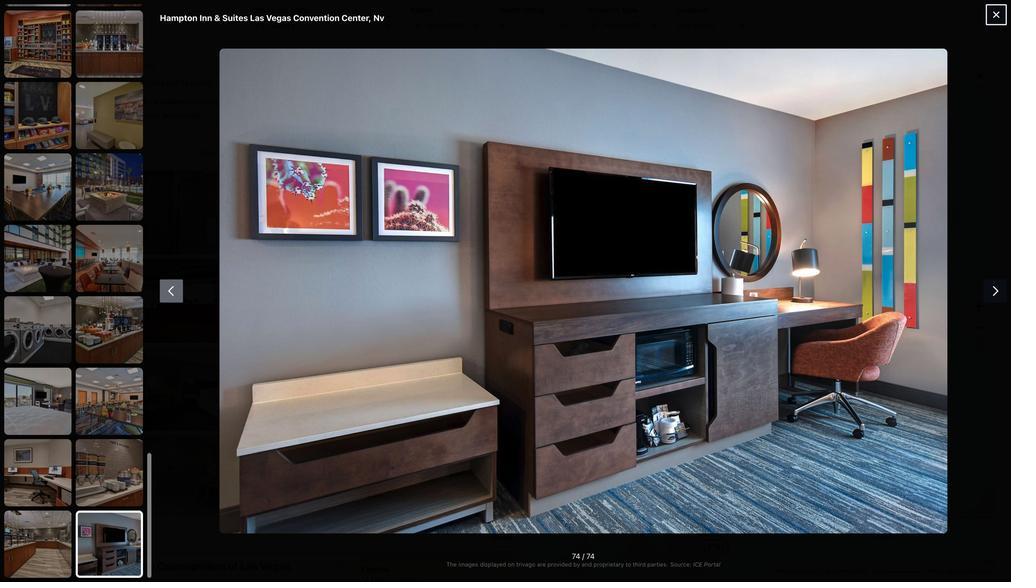Task type: locate. For each thing, give the bounding box(es) containing it.
0 horizontal spatial view deal
[[454, 82, 494, 92]]

1 vertical spatial center,
[[356, 42, 392, 55]]

1 horizontal spatial applied filters
[[604, 21, 652, 29]]

0 horizontal spatial center
[[191, 78, 213, 87]]

1 vertical spatial share
[[37, 534, 58, 543]]

0 vertical spatial nv
[[374, 13, 385, 23]]

$277
[[693, 371, 711, 380]]

1 vertical spatial 1
[[107, 126, 110, 134]]

/ inside 74 / 74 the images displayed on trivago are provided by and proprietary to third parties. source: ice portal
[[583, 553, 585, 561]]

keyboard shortcuts button
[[775, 568, 820, 575]]

center inside 1.7 miles to city center button
[[191, 78, 213, 87]]

by right the sort
[[26, 2, 35, 11]]

hampton inn image left $246
[[704, 224, 726, 231]]

view
[[454, 82, 474, 92], [824, 205, 840, 212]]

4
[[592, 22, 596, 29]]

9.2
[[136, 97, 147, 106], [759, 170, 769, 178]]

applied filters down type
[[604, 21, 652, 29]]

0 vertical spatial 1
[[415, 22, 418, 29]]

1 vertical spatial excellent
[[776, 170, 804, 178]]

1 vertical spatial convention
[[297, 42, 354, 55]]

proprietary
[[594, 562, 624, 569]]

0 horizontal spatial to
[[65, 25, 71, 32]]

2 vertical spatial to
[[626, 562, 632, 569]]

0 horizontal spatial by
[[26, 2, 35, 11]]

2 applied from the left
[[604, 21, 630, 29]]

$229
[[728, 289, 747, 298], [696, 336, 715, 345], [693, 372, 712, 380], [661, 399, 681, 407]]

0 vertical spatial -
[[266, 21, 270, 30]]

1 vertical spatial for
[[783, 208, 791, 216]]

1 inside button
[[873, 569, 875, 575]]

convention inside the hampton inn & suites las vegas convention center, nv hotel 9.2 - excellent (1453 reviews)
[[878, 145, 919, 154]]

2 applied filters from the left
[[604, 21, 652, 29]]

0 horizontal spatial view
[[454, 82, 474, 92]]

1 horizontal spatial /
[[583, 553, 585, 561]]

provided
[[548, 562, 572, 569]]

0 horizontal spatial expect
[[412, 122, 432, 129]]

$171 down hampton inn button
[[772, 241, 790, 251]]

view right $171 2 nights for $342
[[824, 205, 840, 212]]

2 vertical spatial $171
[[772, 241, 790, 251]]

0 vertical spatial for
[[387, 88, 395, 95]]

(1453 up $171 2 nights for $342
[[808, 170, 825, 178]]

show
[[232, 500, 252, 508]]

nights down the breakfast
[[367, 88, 385, 95]]

convention
[[293, 13, 340, 23], [297, 42, 354, 55], [878, 145, 919, 154]]

overview button
[[198, 141, 240, 166]]

$175 button
[[750, 267, 775, 279]]

0 vertical spatial by
[[26, 2, 35, 11]]

0 vertical spatial view deal
[[454, 82, 494, 92]]

report a map error
[[948, 569, 992, 575]]

2 horizontal spatial to
[[626, 562, 632, 569]]

1 horizontal spatial view deal button
[[819, 202, 868, 215]]

- up includes:
[[149, 97, 153, 106]]

0 horizontal spatial 9.2
[[136, 97, 147, 106]]

$171 button
[[768, 240, 805, 253]]

0 horizontal spatial hampton inn image
[[361, 111, 406, 125]]

to inside button
[[167, 78, 173, 87]]

property
[[469, 59, 495, 67]]

1 vertical spatial reviews)
[[827, 170, 852, 178]]

expedia
[[361, 566, 390, 574]]

1 horizontal spatial hampton inn image
[[704, 224, 726, 231]]

includes: pet-friendly
[[136, 112, 201, 120]]

nv inside button
[[395, 42, 408, 55]]

the left cosmopolitan at the bottom left
[[136, 561, 155, 573]]

hampton inn image down the 2 nights for $342
[[361, 111, 406, 125]]

1 horizontal spatial by
[[574, 562, 580, 569]]

las inside button
[[245, 42, 262, 55]]

filters down sites
[[454, 21, 475, 29]]

type
[[622, 6, 639, 14]]

filters down type
[[632, 21, 652, 29]]

las
[[250, 13, 264, 23], [245, 42, 262, 55], [839, 145, 852, 154], [241, 561, 258, 573]]

9.2 inside the hampton inn & suites las vegas convention center, nv hotel 9.2 - excellent (1453 reviews)
[[759, 170, 769, 178]]

1 horizontal spatial view
[[824, 205, 840, 212]]

pay at the property button
[[428, 58, 495, 68]]

2 down the breakfast included 'button'
[[361, 88, 365, 95]]

$600
[[272, 21, 290, 30]]

$342 down the breakfast included
[[397, 88, 414, 95]]

$274
[[748, 504, 766, 513]]

by inside 74 / 74 the images displayed on trivago are provided by and proprietary to third parties. source: ice portal
[[574, 562, 580, 569]]

hampton inn & suites las vegas convention center, nv
[[160, 13, 385, 23], [136, 42, 408, 55]]

us
[[72, 25, 79, 32]]

images
[[459, 562, 478, 569]]

- inside the hampton inn & suites las vegas convention center, nv hotel 9.2 - excellent (1453 reviews)
[[771, 170, 774, 178]]

1 vertical spatial city
[[175, 78, 189, 87]]

vegas
[[266, 13, 291, 23], [265, 42, 295, 55], [854, 145, 876, 154], [260, 561, 291, 573]]

to left third in the bottom right of the page
[[626, 562, 632, 569]]

hilton.
[[478, 122, 497, 129]]

to right miles
[[167, 78, 173, 87]]

$175
[[754, 269, 771, 277]]

1 vertical spatial deal
[[841, 205, 855, 212]]

view deal button for $171
[[819, 202, 868, 215]]

vegas inside button
[[265, 42, 295, 55]]

nights up hampton inn button
[[762, 208, 781, 216]]

$432 button
[[729, 204, 756, 215]]

how
[[19, 25, 32, 32]]

2 nights for $342
[[361, 88, 414, 95]]

0 vertical spatial 9.2
[[136, 97, 147, 106]]

(1453
[[189, 97, 209, 106], [808, 170, 825, 178]]

74 for 74
[[587, 553, 595, 561]]

1 horizontal spatial 2
[[757, 208, 761, 216]]

view deal button down property
[[441, 78, 515, 97]]

0 vertical spatial $171
[[361, 72, 384, 84]]

1 applied filters from the left
[[426, 21, 475, 29]]

$206 button
[[717, 348, 744, 360]]

to inside button
[[65, 25, 71, 32]]

0 horizontal spatial view deal button
[[441, 78, 515, 97]]

deal down the hampton inn & suites las vegas convention center, nv hotel 9.2 - excellent (1453 reviews)
[[841, 205, 855, 212]]

view deal button
[[441, 78, 515, 97], [819, 202, 868, 215]]

applied filters for filters
[[426, 21, 475, 29]]

$184
[[764, 315, 782, 324]]

1 horizontal spatial 74
[[572, 553, 581, 561]]

1 vertical spatial suites
[[212, 42, 243, 55]]

share
[[35, 149, 56, 158], [37, 534, 58, 543]]

center down the location
[[693, 21, 715, 30]]

1 horizontal spatial hotel button
[[759, 158, 775, 165]]

1 horizontal spatial 9.2
[[759, 170, 769, 178]]

1 horizontal spatial filters
[[454, 21, 475, 29]]

0 horizontal spatial 2
[[361, 88, 365, 95]]

ice
[[693, 562, 703, 569]]

filters left sites
[[411, 6, 434, 14]]

1 horizontal spatial nights
[[762, 208, 781, 216]]

2 expect from the left
[[455, 122, 476, 129]]

0 horizontal spatial ad
[[13, 40, 21, 48]]

/ for 74
[[583, 553, 585, 561]]

map region
[[532, 61, 995, 574]]

0 vertical spatial deal
[[476, 82, 494, 92]]

&
[[214, 13, 220, 23], [202, 42, 209, 55], [807, 145, 813, 154]]

hampton inside button
[[728, 224, 756, 231]]

$171 inside button
[[772, 241, 790, 251]]

0 vertical spatial share button
[[15, 144, 62, 163]]

view deal down the hampton inn & suites las vegas convention center, nv hotel 9.2 - excellent (1453 reviews)
[[824, 205, 855, 212]]

the inside 74 / 74 the images displayed on trivago are provided by and proprietary to third parties. source: ice portal
[[447, 562, 457, 569]]

suites
[[222, 13, 248, 23], [212, 42, 243, 55], [815, 145, 837, 154]]

tab list containing overview
[[62, 141, 502, 166]]

center up 9.2 - excellent (1453 reviews)
[[191, 78, 213, 87]]

close
[[493, 534, 513, 543]]

1 horizontal spatial (1453
[[808, 170, 825, 178]]

night
[[291, 6, 308, 14]]

hampton inn down "$432" button
[[728, 224, 767, 231]]

1 for 1 km
[[873, 569, 875, 575]]

2 vertical spatial nv
[[949, 145, 959, 154]]

expect better. expect hilton.
[[412, 122, 497, 129]]

expect left hilton.
[[455, 122, 476, 129]]

1 vertical spatial nv
[[395, 42, 408, 55]]

for up hampton inn button
[[783, 208, 791, 216]]

to inside 74 / 74 the images displayed on trivago are provided by and proprietary to third parties. source: ice portal
[[626, 562, 632, 569]]

0 horizontal spatial &
[[202, 42, 209, 55]]

view deal down pay at the property
[[454, 82, 494, 92]]

reviews)
[[211, 97, 240, 106], [827, 170, 852, 178]]

location
[[677, 6, 708, 14]]

share button
[[15, 144, 62, 163], [17, 529, 64, 548]]

$424
[[719, 286, 738, 295]]

view down the on the top of the page
[[454, 82, 474, 92]]

1 vertical spatial by
[[574, 562, 580, 569]]

$171 down the breakfast
[[361, 72, 384, 84]]

1 vertical spatial to
[[167, 78, 173, 87]]

1 vertical spatial $342
[[793, 208, 810, 216]]

$342 up hampton inn button
[[793, 208, 810, 216]]

1 vertical spatial 2
[[757, 208, 761, 216]]

1 horizontal spatial applied
[[604, 21, 630, 29]]

1 applied from the left
[[426, 21, 452, 29]]

for
[[387, 88, 395, 95], [783, 208, 791, 216]]

1 horizontal spatial $342
[[793, 208, 810, 216]]

hotel up 1.7
[[136, 61, 154, 70]]

applied down booking
[[426, 21, 452, 29]]

0 vertical spatial 2
[[361, 88, 365, 95]]

excellent up pet- in the left of the page
[[155, 97, 188, 106]]

excellent
[[155, 97, 188, 106], [776, 170, 804, 178]]

$206
[[721, 350, 740, 358]]

center, inside the hampton inn & suites las vegas convention center, nv hotel 9.2 - excellent (1453 reviews)
[[921, 145, 947, 154]]

by left and
[[574, 562, 580, 569]]

$740 button
[[690, 375, 717, 386]]

0 vertical spatial ad
[[13, 40, 21, 48]]

0 vertical spatial reviews)
[[211, 97, 240, 106]]

and
[[582, 562, 592, 569]]

hotel button right hampton inn & suites las vegas convention center, nv image
[[759, 158, 775, 165]]

las inside the hampton inn & suites las vegas convention center, nv hotel 9.2 - excellent (1453 reviews)
[[839, 145, 852, 154]]

$213 button
[[752, 282, 777, 293]]

$572
[[690, 297, 709, 306]]

1 horizontal spatial nv
[[395, 42, 408, 55]]

$168 button
[[773, 241, 799, 253]]

hampton inn image inside button
[[704, 224, 726, 231]]

nv inside the hampton inn & suites las vegas convention center, nv hotel 9.2 - excellent (1453 reviews)
[[949, 145, 959, 154]]

friendly
[[176, 112, 201, 120]]

(1453 up the friendly
[[189, 97, 209, 106]]

$740
[[694, 376, 713, 385]]

1 horizontal spatial hotel
[[759, 158, 775, 165]]

hampton
[[160, 13, 198, 23], [136, 42, 182, 55], [361, 47, 395, 56], [412, 107, 439, 115], [759, 145, 792, 154], [757, 187, 786, 194], [728, 224, 756, 231]]

the left the images
[[447, 562, 457, 569]]

applied down property type
[[604, 21, 630, 29]]

1 for 1
[[415, 22, 418, 29]]

the
[[136, 561, 155, 573], [447, 562, 457, 569]]

2 vertical spatial 1
[[873, 569, 875, 575]]

- right $0
[[266, 21, 270, 30]]

0 vertical spatial suites
[[222, 13, 248, 23]]

show more photos
[[232, 500, 300, 508]]

1 horizontal spatial excellent
[[776, 170, 804, 178]]

$210
[[671, 344, 689, 353]]

(1453 inside the hampton inn & suites las vegas convention center, nv hotel 9.2 - excellent (1453 reviews)
[[808, 170, 825, 178]]

the cosmopolitan of las vegas
[[136, 561, 291, 573]]

2 vertical spatial -
[[771, 170, 774, 178]]

by
[[26, 2, 35, 11], [574, 562, 580, 569]]

$192 button
[[663, 341, 689, 353]]

reviews) inside the hampton inn & suites las vegas convention center, nv hotel 9.2 - excellent (1453 reviews)
[[827, 170, 852, 178]]

1 vertical spatial hampton inn image
[[704, 224, 726, 231]]

2 inside $171 2 nights for $342
[[757, 208, 761, 216]]

1 vertical spatial hampton inn & suites las vegas convention center, nv
[[136, 42, 408, 55]]

applied for property type
[[604, 21, 630, 29]]

0 horizontal spatial /
[[112, 126, 114, 134]]

hampton inn image
[[361, 111, 406, 125], [704, 224, 726, 231]]

0 horizontal spatial applied
[[426, 21, 452, 29]]

to for city
[[167, 78, 173, 87]]

nights
[[367, 88, 385, 95], [762, 208, 781, 216]]

deal down property
[[476, 82, 494, 92]]

for down the breakfast included 'button'
[[387, 88, 395, 95]]

how payments to us affect ranking button
[[19, 25, 136, 36]]

at
[[450, 59, 456, 67]]

0 horizontal spatial (1453
[[189, 97, 209, 106]]

$171 right '$432'
[[757, 195, 780, 208]]

9.2 up $171 2 nights for $342
[[759, 170, 769, 178]]

1 horizontal spatial expect
[[455, 122, 476, 129]]

$190
[[783, 498, 801, 506]]

0 horizontal spatial the
[[136, 561, 155, 573]]

ad inside ad "button"
[[13, 40, 21, 48]]

1 horizontal spatial the
[[447, 562, 457, 569]]

1 km
[[873, 569, 885, 575]]

$169 button
[[844, 451, 870, 463]]

show more photos button
[[226, 495, 307, 514]]

0 vertical spatial to
[[65, 25, 71, 32]]

hampton inn up better.
[[412, 107, 450, 115]]

- up $171 2 nights for $342
[[771, 170, 774, 178]]

1 vertical spatial 9.2
[[759, 170, 769, 178]]

city down the location
[[678, 21, 691, 30]]

hotel right hampton inn & suites las vegas convention center, nv image
[[759, 158, 775, 165]]

applied filters down sites
[[426, 21, 475, 29]]

2 vertical spatial center,
[[921, 145, 947, 154]]

view deal button down the hampton inn & suites las vegas convention center, nv hotel 9.2 - excellent (1453 reviews)
[[819, 202, 868, 215]]

1 horizontal spatial -
[[266, 21, 270, 30]]

inn
[[200, 13, 212, 23], [184, 42, 199, 55], [397, 47, 408, 56], [441, 107, 450, 115], [794, 145, 806, 154], [788, 187, 798, 194], [757, 224, 767, 231]]

to for us
[[65, 25, 71, 32]]

1 horizontal spatial center
[[693, 21, 715, 30]]

2 vertical spatial &
[[807, 145, 813, 154]]

per
[[278, 6, 289, 14]]

expect left better.
[[412, 122, 432, 129]]

inn inside the hampton inn & suites las vegas convention center, nv hotel 9.2 - excellent (1453 reviews)
[[794, 145, 806, 154]]

9.2 up includes:
[[136, 97, 147, 106]]

ad button
[[8, 38, 25, 50]]

0 vertical spatial hotel button
[[136, 61, 154, 70]]

hampton inside button
[[136, 42, 182, 55]]

to left us on the left of the page
[[65, 25, 71, 32]]

city up 9.2 - excellent (1453 reviews)
[[175, 78, 189, 87]]

0 vertical spatial $342
[[397, 88, 414, 95]]

$210 button
[[667, 343, 693, 354]]

hotel button up 1.7
[[136, 61, 154, 70]]

- for $0
[[266, 21, 270, 30]]

1 vertical spatial (1453
[[808, 170, 825, 178]]

1 km button
[[870, 567, 924, 575]]

2 horizontal spatial 1
[[873, 569, 875, 575]]

the cosmopolitan of las vegas, (las vegas, usa) image
[[8, 556, 129, 583]]

to
[[65, 25, 71, 32], [167, 78, 173, 87], [626, 562, 632, 569]]

1 horizontal spatial ad
[[704, 141, 713, 148]]

1 vertical spatial &
[[202, 42, 209, 55]]

applied
[[426, 21, 452, 29], [604, 21, 630, 29]]

tab list
[[62, 141, 502, 166]]

view deal
[[454, 82, 494, 92], [824, 205, 855, 212]]

2 right "$432" button
[[757, 208, 761, 216]]

$190 button
[[779, 496, 805, 508]]

excellent up $171 2 nights for $342
[[776, 170, 804, 178]]

view deal button for 2 nights for
[[441, 78, 515, 97]]

1 vertical spatial /
[[583, 553, 585, 561]]

inn inside button
[[184, 42, 199, 55]]

0 vertical spatial /
[[112, 126, 114, 134]]

applied filters
[[426, 21, 475, 29], [604, 21, 652, 29]]



Task type: describe. For each thing, give the bounding box(es) containing it.
suites inside the hampton inn & suites las vegas convention center, nv hotel 9.2 - excellent (1453 reviews)
[[815, 145, 837, 154]]

las inside button
[[241, 561, 258, 573]]

suites inside button
[[212, 42, 243, 55]]

/ for 1
[[112, 126, 114, 134]]

better.
[[434, 122, 454, 129]]

prices button
[[335, 141, 366, 166]]

hampton inn inside button
[[728, 224, 767, 231]]

1.7 miles to city center
[[136, 78, 213, 87]]

$169
[[848, 452, 866, 461]]

$0
[[255, 21, 264, 30]]

breakfast included
[[371, 59, 426, 67]]

includes:
[[136, 113, 161, 120]]

$171 2 nights for $342
[[757, 195, 810, 216]]

trivago
[[517, 562, 536, 569]]

1 vertical spatial view
[[824, 205, 840, 212]]

©2024
[[851, 569, 867, 575]]

property
[[589, 6, 620, 14]]

0 horizontal spatial filters
[[411, 6, 434, 14]]

pay at the property
[[438, 59, 495, 67]]

reviews button
[[297, 141, 335, 166]]

$114 button
[[790, 70, 815, 82]]

google image
[[535, 561, 570, 574]]

filters for property type
[[632, 21, 652, 29]]

price: per night
[[255, 6, 308, 14]]

photos button
[[263, 141, 297, 166]]

$495 $184
[[690, 305, 782, 324]]

0 horizontal spatial for
[[387, 88, 395, 95]]

$114
[[794, 72, 811, 80]]

report
[[948, 569, 964, 575]]

shortcuts
[[798, 569, 820, 575]]

$163
[[667, 402, 686, 411]]

$197
[[708, 543, 725, 551]]

ranking
[[100, 25, 122, 32]]

hampton inn & suites las vegas convention center, nv image
[[700, 139, 753, 219]]

guest
[[500, 6, 521, 14]]

0 vertical spatial center
[[693, 21, 715, 30]]

$239 button
[[696, 529, 722, 540]]

city inside button
[[175, 78, 189, 87]]

map data ©2024
[[827, 569, 867, 575]]

the cosmopolitan of las vegas button
[[136, 561, 323, 574]]

0 horizontal spatial reviews)
[[211, 97, 240, 106]]

0 vertical spatial nights
[[367, 88, 385, 95]]

& inside button
[[202, 42, 209, 55]]

hampton inn & suites las vegas convention center, nv button
[[136, 42, 408, 55]]

0 vertical spatial view
[[454, 82, 474, 92]]

hampton inn & suites las vegas convention center, nv, (las vegas, usa) image
[[8, 38, 129, 140]]

map
[[827, 569, 837, 575]]

$0 - $600 +
[[255, 21, 296, 30]]

vegas inside the hampton inn & suites las vegas convention center, nv hotel 9.2 - excellent (1453 reviews)
[[854, 145, 876, 154]]

center, inside hampton inn & suites las vegas convention center, nv button
[[356, 42, 392, 55]]

vegas inside button
[[260, 561, 291, 573]]

$495
[[690, 305, 709, 314]]

convention inside button
[[297, 42, 354, 55]]

0 vertical spatial &
[[214, 13, 220, 23]]

0 vertical spatial center,
[[342, 13, 372, 23]]

$199 button
[[667, 341, 693, 352]]

searched:
[[471, 2, 505, 11]]

excellent inside the hampton inn & suites las vegas convention center, nv hotel 9.2 - excellent (1453 reviews)
[[776, 170, 804, 178]]

$267 button
[[682, 324, 708, 335]]

data
[[838, 569, 849, 575]]

terms
[[927, 569, 942, 575]]

included
[[401, 59, 426, 67]]

sort
[[8, 2, 24, 11]]

1 vertical spatial share button
[[17, 529, 64, 548]]

0 vertical spatial hotel
[[136, 61, 154, 70]]

portal
[[704, 562, 721, 569]]

close button
[[486, 529, 520, 548]]

miles
[[147, 78, 165, 87]]

hotel inside the hampton inn & suites las vegas convention center, nv hotel 9.2 - excellent (1453 reviews)
[[759, 158, 775, 165]]

9.2 - excellent (1453 reviews)
[[136, 97, 240, 106]]

1 expect from the left
[[412, 122, 432, 129]]

city center
[[678, 21, 715, 30]]

0 horizontal spatial hotel button
[[136, 61, 154, 70]]

$152
[[666, 400, 684, 408]]

sites
[[453, 2, 469, 11]]

1 vertical spatial hotel button
[[759, 158, 775, 165]]

$197 button
[[704, 541, 729, 553]]

1 for 1 / 74
[[107, 126, 110, 134]]

km
[[877, 569, 884, 575]]

& inside the hampton inn & suites las vegas convention center, nv hotel 9.2 - excellent (1453 reviews)
[[807, 145, 813, 154]]

hampton inside the hampton inn & suites las vegas convention center, nv hotel 9.2 - excellent (1453 reviews)
[[759, 145, 792, 154]]

parties.
[[648, 562, 669, 569]]

0 vertical spatial city
[[678, 21, 691, 30]]

reviews
[[301, 148, 331, 157]]

the inside "the cosmopolitan of las vegas" button
[[136, 561, 155, 573]]

$199 $206
[[670, 342, 740, 358]]

how payments to us affect ranking
[[19, 25, 122, 32]]

0 horizontal spatial nv
[[374, 13, 385, 23]]

affect
[[81, 25, 99, 32]]

+
[[292, 21, 296, 30]]

share for the top share button
[[35, 149, 56, 158]]

booking sites searched: 325
[[423, 2, 522, 11]]

pet-
[[163, 112, 176, 120]]

applied for filters
[[426, 21, 452, 29]]

overview
[[202, 148, 236, 157]]

filters for filters
[[454, 21, 475, 29]]

- for 9.2
[[149, 97, 153, 106]]

$152 button
[[663, 398, 688, 410]]

0 vertical spatial convention
[[293, 13, 340, 23]]

rating
[[523, 6, 545, 14]]

hampton inn up the breakfast
[[361, 47, 408, 56]]

price:
[[255, 6, 276, 14]]

0 horizontal spatial $342
[[397, 88, 414, 95]]

keyboard shortcuts
[[775, 569, 820, 575]]

$274 button
[[744, 503, 770, 515]]

$2,050
[[696, 337, 722, 346]]

hampton inn up $171 2 nights for $342
[[757, 187, 798, 194]]

applied filters for property type
[[604, 21, 652, 29]]

74 for 1
[[116, 126, 123, 134]]

$495 button
[[686, 304, 713, 315]]

$246
[[751, 226, 770, 235]]

$192
[[667, 343, 685, 351]]

report a map error link
[[948, 569, 992, 575]]

terms link
[[927, 569, 942, 575]]

breakfast included button
[[361, 58, 426, 68]]

$163 button
[[664, 401, 689, 412]]

$199
[[670, 342, 689, 351]]

info
[[245, 148, 259, 157]]

$171 inside $171 2 nights for $342
[[757, 195, 780, 208]]

the
[[458, 59, 468, 67]]

$342 inside $171 2 nights for $342
[[793, 208, 810, 216]]

0 vertical spatial (1453
[[189, 97, 209, 106]]

share for share button to the bottom
[[37, 534, 58, 543]]

$209 button
[[663, 404, 690, 415]]

pay
[[438, 59, 449, 67]]

1 vertical spatial view deal
[[824, 205, 855, 212]]

0 vertical spatial hampton inn & suites las vegas convention center, nv
[[160, 13, 385, 23]]

sort by
[[8, 2, 35, 11]]

map
[[969, 569, 980, 575]]

nights inside $171 2 nights for $342
[[762, 208, 781, 216]]

74 / 74 the images displayed on trivago are provided by and proprietary to third parties. source: ice portal
[[447, 553, 721, 569]]

guest rating
[[500, 6, 545, 14]]

$126 button
[[753, 308, 778, 320]]

more
[[254, 500, 273, 508]]

0 vertical spatial hampton inn image
[[361, 111, 406, 125]]

for inside $171 2 nights for $342
[[783, 208, 791, 216]]

inn inside button
[[757, 224, 767, 231]]

cosmopolitan
[[157, 561, 226, 573]]

booking
[[423, 2, 451, 11]]

a
[[965, 569, 968, 575]]

$229 inside $229 $360
[[728, 289, 747, 298]]

1 horizontal spatial deal
[[841, 205, 855, 212]]

0 horizontal spatial excellent
[[155, 97, 188, 106]]

property type
[[589, 6, 639, 14]]



Task type: vqa. For each thing, say whether or not it's contained in the screenshot.
Nv in Button
yes



